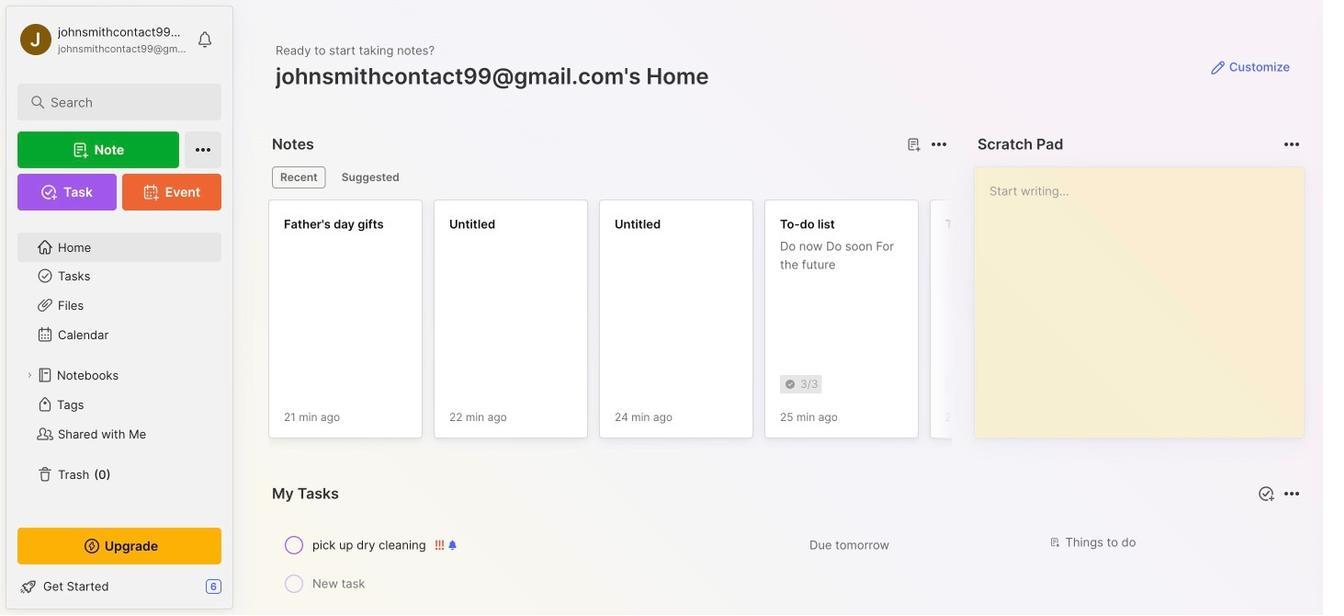Task type: vqa. For each thing, say whether or not it's contained in the screenshot.
INSERT image
no



Task type: locate. For each thing, give the bounding box(es) containing it.
main element
[[0, 0, 239, 615]]

2 tab from the left
[[334, 166, 408, 188]]

new task image
[[1258, 485, 1276, 503]]

1 vertical spatial row group
[[268, 527, 1306, 610]]

expand notebooks image
[[24, 370, 35, 381]]

tab list
[[272, 166, 945, 188]]

tree
[[6, 202, 233, 511]]

row group
[[268, 200, 1324, 450], [268, 527, 1306, 610]]

Account field
[[17, 21, 188, 58]]

0 horizontal spatial tab
[[272, 166, 326, 188]]

None search field
[[51, 91, 197, 113]]

tab
[[272, 166, 326, 188], [334, 166, 408, 188]]

1 horizontal spatial tab
[[334, 166, 408, 188]]

none search field inside main element
[[51, 91, 197, 113]]

0 vertical spatial row group
[[268, 200, 1324, 450]]



Task type: describe. For each thing, give the bounding box(es) containing it.
Help and Learning task checklist field
[[6, 572, 233, 601]]

2 row group from the top
[[268, 527, 1306, 610]]

tree inside main element
[[6, 202, 233, 511]]

Search text field
[[51, 94, 197, 111]]

Start writing… text field
[[990, 167, 1304, 423]]

click to collapse image
[[232, 581, 246, 603]]

1 row group from the top
[[268, 200, 1324, 450]]

1 tab from the left
[[272, 166, 326, 188]]



